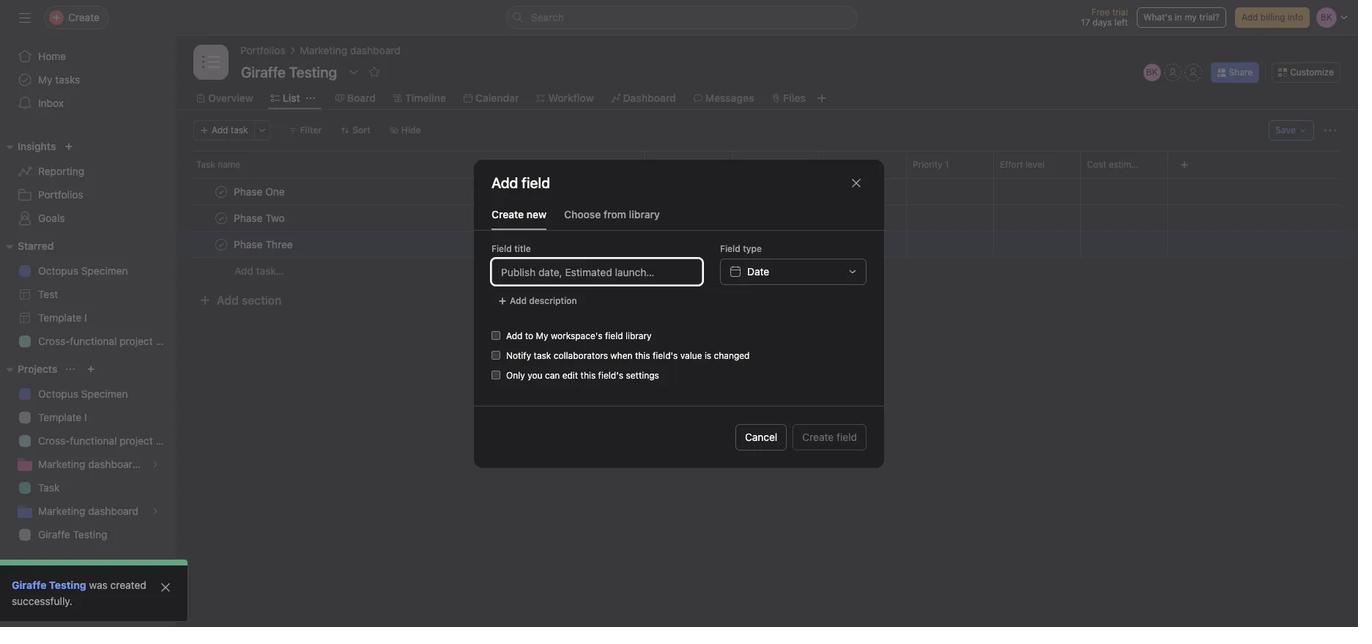 Task type: vqa. For each thing, say whether or not it's contained in the screenshot.
Create associated with Create new
yes



Task type: describe. For each thing, give the bounding box(es) containing it.
search
[[531, 11, 564, 23]]

level
[[1026, 159, 1045, 170]]

i inside projects element
[[84, 411, 87, 424]]

add task
[[212, 125, 248, 136]]

overview link
[[196, 90, 253, 106]]

library inside "tab list"
[[629, 208, 660, 220]]

2 cell from the left
[[732, 178, 820, 205]]

left
[[1115, 17, 1129, 28]]

marketing dashboards link
[[9, 453, 167, 476]]

1 cross-functional project plan link from the top
[[9, 330, 176, 353]]

this for edit
[[581, 370, 596, 381]]

cost
[[1088, 159, 1107, 170]]

phase one cell
[[176, 178, 646, 205]]

search button
[[506, 6, 858, 29]]

Add to My workspace's field library checkbox
[[492, 331, 501, 340]]

what's
[[1144, 12, 1173, 23]]

calendar link
[[464, 90, 519, 106]]

octopus specimen link for template i
[[9, 383, 167, 406]]

free trial 17 days left
[[1082, 7, 1129, 28]]

create field
[[803, 431, 857, 443]]

1 vertical spatial giraffe testing link
[[12, 579, 86, 591]]

octopus for starred
[[38, 265, 78, 277]]

field title
[[492, 243, 531, 254]]

octopus specimen for test
[[38, 265, 128, 277]]

search list box
[[506, 6, 858, 29]]

home
[[38, 50, 66, 62]]

type
[[743, 243, 762, 254]]

you
[[528, 370, 543, 381]]

— text field for nov 26 row in the top of the page
[[1088, 240, 1168, 251]]

field for field type
[[720, 243, 741, 254]]

days
[[1093, 17, 1112, 28]]

template for second the template i link from the top of the page
[[38, 411, 82, 424]]

giraffe inside projects element
[[38, 528, 70, 541]]

section
[[242, 294, 282, 307]]

pr
[[656, 212, 665, 223]]

when
[[611, 350, 633, 361]]

field for field title
[[492, 243, 512, 254]]

cancel button
[[736, 424, 787, 450]]

effort level
[[1000, 159, 1045, 170]]

phase two cell
[[176, 204, 646, 232]]

octopus specimen for template i
[[38, 388, 128, 400]]

to
[[525, 330, 534, 341]]

tab list containing create new
[[474, 206, 885, 230]]

priority for priority
[[826, 159, 856, 170]]

marketing dashboard inside projects element
[[38, 505, 139, 517]]

my for my workspace
[[38, 581, 52, 594]]

notify
[[506, 350, 531, 361]]

Notify task collaborators when this field's value is changed checkbox
[[492, 351, 501, 359]]

0 vertical spatial giraffe testing link
[[9, 523, 167, 547]]

add field dialog
[[474, 159, 885, 468]]

pr row
[[176, 204, 1359, 232]]

add task… row
[[176, 257, 1359, 284]]

create for create new
[[492, 208, 524, 220]]

portfolios inside the insights element
[[38, 188, 83, 201]]

list image
[[202, 53, 220, 71]]

my workspace
[[38, 581, 106, 594]]

task name
[[196, 159, 240, 170]]

add for add to my workspace's field library
[[506, 330, 523, 341]]

edit
[[563, 370, 578, 381]]

task…
[[256, 265, 284, 277]]

is
[[705, 350, 712, 361]]

add section button
[[193, 287, 288, 314]]

testing inside projects element
[[73, 528, 107, 541]]

1 vertical spatial giraffe
[[12, 579, 47, 591]]

bk button
[[1144, 64, 1161, 81]]

only you can edit this field's settings
[[506, 370, 659, 381]]

successfully.
[[12, 595, 72, 608]]

2 template i link from the top
[[9, 406, 167, 429]]

name
[[218, 159, 240, 170]]

library inside create new tab panel
[[626, 330, 652, 341]]

create field button
[[793, 424, 867, 450]]

value
[[681, 350, 702, 361]]

nov 26 row
[[176, 231, 1359, 258]]

header untitled section tree grid
[[176, 178, 1359, 284]]

specimen for test
[[81, 265, 128, 277]]

invite
[[41, 602, 68, 614]]

team button
[[0, 554, 44, 572]]

projects element
[[0, 356, 176, 550]]

team
[[18, 556, 44, 569]]

notify task collaborators when this field's value is changed
[[506, 350, 750, 361]]

add billing info button
[[1236, 7, 1310, 28]]

trial
[[1113, 7, 1129, 18]]

workflow
[[548, 92, 594, 104]]

new
[[527, 208, 547, 220]]

my workspace link
[[9, 576, 167, 599]]

inbox
[[38, 97, 64, 109]]

reporting
[[38, 165, 84, 177]]

add to my workspace's field library
[[506, 330, 652, 341]]

goals link
[[9, 207, 167, 230]]

Completed checkbox
[[213, 209, 230, 227]]

add for add section
[[217, 294, 239, 307]]

assignee
[[651, 159, 689, 170]]

files link
[[772, 90, 806, 106]]

add description
[[510, 295, 577, 306]]

functional for first cross-functional project plan link
[[70, 335, 117, 347]]

workflow link
[[537, 90, 594, 106]]

Phase Three text field
[[231, 237, 297, 252]]

1 vertical spatial giraffe testing
[[12, 579, 86, 591]]

Phase One text field
[[231, 184, 289, 199]]

created
[[110, 579, 146, 591]]

0 vertical spatial marketing
[[300, 44, 347, 56]]

cost estimate
[[1088, 159, 1145, 170]]

date
[[758, 159, 776, 170]]

insights
[[18, 140, 56, 152]]

1 vertical spatial marketing
[[38, 458, 85, 470]]

plan inside projects element
[[156, 435, 176, 447]]

close this dialog image
[[851, 177, 863, 189]]

1 vertical spatial portfolios link
[[9, 183, 167, 207]]

create for create field
[[803, 431, 834, 443]]

hide sidebar image
[[19, 12, 31, 23]]

projects
[[18, 363, 57, 375]]

messages
[[706, 92, 754, 104]]

was
[[89, 579, 108, 591]]

trial?
[[1200, 12, 1220, 23]]

plan inside starred element
[[156, 335, 176, 347]]

dashboard
[[623, 92, 676, 104]]

add task button
[[193, 120, 255, 141]]

starred button
[[0, 237, 54, 255]]

completed image
[[213, 209, 230, 227]]

was created successfully.
[[12, 579, 146, 608]]

functional for second cross-functional project plan link from the top
[[70, 435, 117, 447]]

octopus specimen link for test
[[9, 259, 167, 283]]

teams element
[[0, 550, 176, 602]]

template for the template i link within starred element
[[38, 311, 82, 324]]

1 vertical spatial testing
[[49, 579, 86, 591]]

calendar
[[476, 92, 519, 104]]

add to starred image
[[369, 66, 380, 78]]

template i for the template i link within starred element
[[38, 311, 87, 324]]

add for add task…
[[235, 265, 253, 277]]

2 vertical spatial marketing
[[38, 505, 85, 517]]

test link
[[9, 283, 167, 306]]

marketing dashboards
[[38, 458, 144, 470]]

workspace
[[55, 581, 106, 594]]

share
[[1229, 67, 1253, 78]]

only
[[506, 370, 525, 381]]

0 vertical spatial field
[[605, 330, 623, 341]]

my
[[1185, 12, 1197, 23]]

completed image for the phase three text box
[[213, 236, 230, 253]]

effort
[[1000, 159, 1024, 170]]

cross- for first cross-functional project plan link
[[38, 335, 70, 347]]

my inside create new tab panel
[[536, 330, 549, 341]]

cross-functional project plan for first cross-functional project plan link
[[38, 335, 176, 347]]



Task type: locate. For each thing, give the bounding box(es) containing it.
portfolios link up list link
[[240, 43, 286, 59]]

cross-functional project plan inside starred element
[[38, 335, 176, 347]]

my inside global element
[[38, 73, 52, 86]]

board link
[[336, 90, 376, 106]]

2 functional from the top
[[70, 435, 117, 447]]

i inside starred element
[[84, 311, 87, 324]]

2 — text field from the top
[[1088, 213, 1168, 224]]

1 horizontal spatial marketing dashboard link
[[300, 43, 401, 59]]

task link
[[9, 476, 167, 500]]

specimen up dashboards
[[81, 388, 128, 400]]

octopus inside projects element
[[38, 388, 78, 400]]

1 vertical spatial template
[[38, 411, 82, 424]]

1 octopus specimen from the top
[[38, 265, 128, 277]]

add left description
[[510, 295, 527, 306]]

choose
[[564, 208, 601, 220]]

2 template i from the top
[[38, 411, 87, 424]]

marketing up list at the left of the page
[[300, 44, 347, 56]]

starred
[[18, 240, 54, 252]]

date button
[[720, 258, 867, 285]]

1 vertical spatial octopus specimen
[[38, 388, 128, 400]]

completed image up completed icon
[[213, 183, 230, 200]]

marketing dashboard link down marketing dashboards link
[[9, 500, 167, 523]]

marketing dashboard link
[[300, 43, 401, 59], [9, 500, 167, 523]]

octopus specimen inside projects element
[[38, 388, 128, 400]]

cross- inside starred element
[[38, 335, 70, 347]]

Publish date, Estimated launch… text field
[[492, 258, 703, 285]]

0 vertical spatial functional
[[70, 335, 117, 347]]

1 horizontal spatial this
[[635, 350, 650, 361]]

— text field
[[1088, 187, 1168, 198], [1088, 213, 1168, 224], [1088, 240, 1168, 251]]

timeline
[[405, 92, 446, 104]]

i down test link
[[84, 311, 87, 324]]

functional up marketing dashboards
[[70, 435, 117, 447]]

1 vertical spatial field's
[[598, 370, 624, 381]]

1 horizontal spatial portfolios link
[[240, 43, 286, 59]]

task for task name
[[196, 159, 215, 170]]

0 vertical spatial library
[[629, 208, 660, 220]]

giraffe testing up teams element
[[38, 528, 107, 541]]

3 — text field from the top
[[1088, 240, 1168, 251]]

1 vertical spatial cross-functional project plan
[[38, 435, 176, 447]]

0 horizontal spatial task
[[231, 125, 248, 136]]

0 horizontal spatial portfolios link
[[9, 183, 167, 207]]

my up successfully.
[[38, 581, 52, 594]]

1 horizontal spatial field
[[720, 243, 741, 254]]

field
[[492, 243, 512, 254], [720, 243, 741, 254]]

giraffe testing up successfully.
[[12, 579, 86, 591]]

1 cross-functional project plan from the top
[[38, 335, 176, 347]]

template i up marketing dashboards link
[[38, 411, 87, 424]]

timeline link
[[394, 90, 446, 106]]

priority 1
[[913, 159, 949, 170]]

add left billing on the top right
[[1242, 12, 1259, 23]]

field's for value
[[653, 350, 678, 361]]

1 template from the top
[[38, 311, 82, 324]]

1 vertical spatial template i
[[38, 411, 87, 424]]

0 horizontal spatial marketing dashboard link
[[9, 500, 167, 523]]

1 vertical spatial cross-
[[38, 435, 70, 447]]

completed image inside phase one cell
[[213, 183, 230, 200]]

field inside create field button
[[837, 431, 857, 443]]

title
[[515, 243, 531, 254]]

completed checkbox down completed option
[[213, 236, 230, 253]]

1 vertical spatial completed checkbox
[[213, 236, 230, 253]]

1 vertical spatial library
[[626, 330, 652, 341]]

tab list
[[474, 206, 885, 230]]

2 completed image from the top
[[213, 236, 230, 253]]

date
[[747, 265, 770, 277]]

portfolios down reporting
[[38, 188, 83, 201]]

2 cross- from the top
[[38, 435, 70, 447]]

cell down date
[[732, 178, 820, 205]]

project for second cross-functional project plan link from the top
[[120, 435, 153, 447]]

17
[[1082, 17, 1091, 28]]

marketing dashboard down "task" link
[[38, 505, 139, 517]]

row containing task name
[[176, 151, 1359, 178]]

0 vertical spatial field's
[[653, 350, 678, 361]]

2 vertical spatial — text field
[[1088, 240, 1168, 251]]

files
[[784, 92, 806, 104]]

specimen up test link
[[81, 265, 128, 277]]

0 vertical spatial giraffe testing
[[38, 528, 107, 541]]

Completed checkbox
[[213, 183, 230, 200], [213, 236, 230, 253]]

field's for settings
[[598, 370, 624, 381]]

create right "cancel"
[[803, 431, 834, 443]]

1 vertical spatial task
[[534, 350, 551, 361]]

0 vertical spatial cross-functional project plan
[[38, 335, 176, 347]]

create inside "tab list"
[[492, 208, 524, 220]]

task inside projects element
[[38, 481, 60, 494]]

task for add
[[231, 125, 248, 136]]

task inside create new tab panel
[[534, 350, 551, 361]]

1 cell from the left
[[645, 178, 733, 205]]

0 vertical spatial plan
[[156, 335, 176, 347]]

0 horizontal spatial priority
[[826, 159, 856, 170]]

template inside projects element
[[38, 411, 82, 424]]

dashboards
[[88, 458, 144, 470]]

add left to
[[506, 330, 523, 341]]

2 project from the top
[[120, 435, 153, 447]]

1 template i link from the top
[[9, 306, 167, 330]]

1 vertical spatial project
[[120, 435, 153, 447]]

template
[[38, 311, 82, 324], [38, 411, 82, 424]]

project inside starred element
[[120, 335, 153, 347]]

template i for second the template i link from the top of the page
[[38, 411, 87, 424]]

functional inside starred element
[[70, 335, 117, 347]]

from
[[604, 208, 627, 220]]

cell up pr "button"
[[645, 178, 733, 205]]

free
[[1092, 7, 1110, 18]]

1 vertical spatial completed image
[[213, 236, 230, 253]]

0 vertical spatial marketing dashboard link
[[300, 43, 401, 59]]

giraffe testing link
[[9, 523, 167, 547], [12, 579, 86, 591]]

messages link
[[694, 90, 754, 106]]

task up you on the left of the page
[[534, 350, 551, 361]]

share button
[[1211, 62, 1260, 83]]

changed
[[714, 350, 750, 361]]

functional down test link
[[70, 335, 117, 347]]

0 vertical spatial specimen
[[81, 265, 128, 277]]

priority for priority 1
[[913, 159, 943, 170]]

1 vertical spatial task
[[38, 481, 60, 494]]

0 vertical spatial template i
[[38, 311, 87, 324]]

1 completed checkbox from the top
[[213, 183, 230, 200]]

cross-functional project plan link up marketing dashboards
[[9, 429, 176, 453]]

2 plan from the top
[[156, 435, 176, 447]]

completed checkbox up completed icon
[[213, 183, 230, 200]]

octopus inside starred element
[[38, 265, 78, 277]]

None text field
[[237, 59, 341, 85]]

cross- up marketing dashboards link
[[38, 435, 70, 447]]

due
[[739, 159, 755, 170]]

0 vertical spatial template i link
[[9, 306, 167, 330]]

cross-functional project plan
[[38, 335, 176, 347], [38, 435, 176, 447]]

giraffe up successfully.
[[12, 579, 47, 591]]

1 vertical spatial marketing dashboard
[[38, 505, 139, 517]]

0 vertical spatial this
[[635, 350, 650, 361]]

what's in my trial?
[[1144, 12, 1220, 23]]

add inside row
[[235, 265, 253, 277]]

settings
[[626, 370, 659, 381]]

1 cross- from the top
[[38, 335, 70, 347]]

template i down test
[[38, 311, 87, 324]]

0 horizontal spatial task
[[38, 481, 60, 494]]

0 vertical spatial portfolios link
[[240, 43, 286, 59]]

1 plan from the top
[[156, 335, 176, 347]]

1 vertical spatial this
[[581, 370, 596, 381]]

1 vertical spatial marketing dashboard link
[[9, 500, 167, 523]]

1 vertical spatial functional
[[70, 435, 117, 447]]

row
[[176, 151, 1359, 178], [193, 177, 1341, 179], [176, 178, 1359, 205]]

0 horizontal spatial field
[[605, 330, 623, 341]]

0 vertical spatial cross-
[[38, 335, 70, 347]]

1 specimen from the top
[[81, 265, 128, 277]]

2 completed checkbox from the top
[[213, 236, 230, 253]]

0 vertical spatial octopus specimen link
[[9, 259, 167, 283]]

template i inside starred element
[[38, 311, 87, 324]]

1 horizontal spatial task
[[196, 159, 215, 170]]

field left title
[[492, 243, 512, 254]]

portfolios link down reporting
[[9, 183, 167, 207]]

portfolios
[[240, 44, 286, 56], [38, 188, 83, 201]]

giraffe testing link up teams element
[[9, 523, 167, 547]]

template inside starred element
[[38, 311, 82, 324]]

field left type
[[720, 243, 741, 254]]

add task…
[[235, 265, 284, 277]]

cell
[[645, 178, 733, 205], [732, 178, 820, 205]]

octopus specimen inside starred element
[[38, 265, 128, 277]]

completed image inside phase three cell
[[213, 236, 230, 253]]

pr button
[[651, 209, 729, 227]]

create new tab panel
[[474, 230, 885, 468]]

template i link down test
[[9, 306, 167, 330]]

project up dashboards
[[120, 435, 153, 447]]

2 specimen from the top
[[81, 388, 128, 400]]

1 vertical spatial field
[[837, 431, 857, 443]]

marketing up "task" link
[[38, 458, 85, 470]]

0 vertical spatial portfolios
[[240, 44, 286, 56]]

add for add billing info
[[1242, 12, 1259, 23]]

library up notify task collaborators when this field's value is changed in the bottom of the page
[[626, 330, 652, 341]]

cross- inside projects element
[[38, 435, 70, 447]]

1 horizontal spatial field's
[[653, 350, 678, 361]]

priority left 1
[[913, 159, 943, 170]]

0 horizontal spatial this
[[581, 370, 596, 381]]

octopus specimen up test link
[[38, 265, 128, 277]]

0 vertical spatial — text field
[[1088, 187, 1168, 198]]

1 horizontal spatial portfolios
[[240, 44, 286, 56]]

1 project from the top
[[120, 335, 153, 347]]

project
[[120, 335, 153, 347], [120, 435, 153, 447]]

specimen inside projects element
[[81, 388, 128, 400]]

2 field from the left
[[720, 243, 741, 254]]

0 vertical spatial task
[[196, 159, 215, 170]]

0 vertical spatial completed image
[[213, 183, 230, 200]]

0 horizontal spatial field's
[[598, 370, 624, 381]]

completed checkbox for phase one text box
[[213, 183, 230, 200]]

my for my tasks
[[38, 73, 52, 86]]

— text field inside pr "row"
[[1088, 213, 1168, 224]]

cross-functional project plan down test link
[[38, 335, 176, 347]]

1 template i from the top
[[38, 311, 87, 324]]

task down marketing dashboards link
[[38, 481, 60, 494]]

this for when
[[635, 350, 650, 361]]

project for first cross-functional project plan link
[[120, 335, 153, 347]]

— text field inside nov 26 row
[[1088, 240, 1168, 251]]

0 vertical spatial create
[[492, 208, 524, 220]]

1 field from the left
[[492, 243, 512, 254]]

template down test
[[38, 311, 82, 324]]

task for notify
[[534, 350, 551, 361]]

add for add task
[[212, 125, 228, 136]]

billing
[[1261, 12, 1286, 23]]

specimen inside starred element
[[81, 265, 128, 277]]

marketing dashboard up the add to starred image
[[300, 44, 401, 56]]

1 horizontal spatial task
[[534, 350, 551, 361]]

cross-functional project plan for second cross-functional project plan link from the top
[[38, 435, 176, 447]]

0 horizontal spatial portfolios
[[38, 188, 83, 201]]

functional inside projects element
[[70, 435, 117, 447]]

0 vertical spatial project
[[120, 335, 153, 347]]

0 vertical spatial octopus specimen
[[38, 265, 128, 277]]

i up marketing dashboards
[[84, 411, 87, 424]]

1 vertical spatial create
[[803, 431, 834, 443]]

0 vertical spatial marketing dashboard
[[300, 44, 401, 56]]

1 octopus specimen link from the top
[[9, 259, 167, 283]]

testing
[[73, 528, 107, 541], [49, 579, 86, 591]]

2 priority from the left
[[913, 159, 943, 170]]

octopus specimen down projects
[[38, 388, 128, 400]]

1 vertical spatial specimen
[[81, 388, 128, 400]]

cross-functional project plan inside projects element
[[38, 435, 176, 447]]

add section
[[217, 294, 282, 307]]

add billing info
[[1242, 12, 1304, 23]]

octopus down projects
[[38, 388, 78, 400]]

close image
[[160, 582, 171, 594]]

library right from
[[629, 208, 660, 220]]

i
[[84, 311, 87, 324], [84, 411, 87, 424]]

2 template from the top
[[38, 411, 82, 424]]

1 vertical spatial — text field
[[1088, 213, 1168, 224]]

add down overview link
[[212, 125, 228, 136]]

1 vertical spatial octopus specimen link
[[9, 383, 167, 406]]

global element
[[0, 36, 176, 124]]

bk
[[1147, 67, 1158, 78]]

0 horizontal spatial field
[[492, 243, 512, 254]]

task inside add task "button"
[[231, 125, 248, 136]]

0 horizontal spatial marketing dashboard
[[38, 505, 139, 517]]

0 vertical spatial my
[[38, 73, 52, 86]]

0 vertical spatial testing
[[73, 528, 107, 541]]

1 horizontal spatial marketing dashboard
[[300, 44, 401, 56]]

1 vertical spatial plan
[[156, 435, 176, 447]]

Phase Two text field
[[231, 211, 289, 225]]

estimate
[[1109, 159, 1145, 170]]

0 horizontal spatial dashboard
[[88, 505, 139, 517]]

1 vertical spatial cross-functional project plan link
[[9, 429, 176, 453]]

completed checkbox inside phase three cell
[[213, 236, 230, 253]]

1 i from the top
[[84, 311, 87, 324]]

project down test link
[[120, 335, 153, 347]]

cross- for second cross-functional project plan link from the top
[[38, 435, 70, 447]]

my inside teams element
[[38, 581, 52, 594]]

task
[[231, 125, 248, 136], [534, 350, 551, 361]]

template i link up marketing dashboards
[[9, 406, 167, 429]]

my left tasks
[[38, 73, 52, 86]]

template i inside projects element
[[38, 411, 87, 424]]

template i link inside starred element
[[9, 306, 167, 330]]

1
[[945, 159, 949, 170]]

1 horizontal spatial create
[[803, 431, 834, 443]]

marketing dashboard link up the add to starred image
[[300, 43, 401, 59]]

marketing dashboard
[[300, 44, 401, 56], [38, 505, 139, 517]]

field's down "when"
[[598, 370, 624, 381]]

octopus specimen link up test
[[9, 259, 167, 283]]

reporting link
[[9, 160, 167, 183]]

choose from library
[[564, 208, 660, 220]]

insights element
[[0, 133, 176, 233]]

octopus up test
[[38, 265, 78, 277]]

octopus specimen link down projects
[[9, 383, 167, 406]]

invite button
[[14, 595, 77, 621]]

this up the settings
[[635, 350, 650, 361]]

1 vertical spatial my
[[536, 330, 549, 341]]

0 horizontal spatial create
[[492, 208, 524, 220]]

2 vertical spatial my
[[38, 581, 52, 594]]

completed image down completed option
[[213, 236, 230, 253]]

template down projects
[[38, 411, 82, 424]]

0 vertical spatial task
[[231, 125, 248, 136]]

phase three cell
[[176, 231, 646, 258]]

completed image for phase one text box
[[213, 183, 230, 200]]

create
[[492, 208, 524, 220], [803, 431, 834, 443]]

giraffe testing link up successfully.
[[12, 579, 86, 591]]

priority
[[826, 159, 856, 170], [913, 159, 943, 170]]

1 horizontal spatial field
[[837, 431, 857, 443]]

octopus specimen
[[38, 265, 128, 277], [38, 388, 128, 400]]

1 vertical spatial template i link
[[9, 406, 167, 429]]

field
[[605, 330, 623, 341], [837, 431, 857, 443]]

task left name
[[196, 159, 215, 170]]

add left 'task…'
[[235, 265, 253, 277]]

0 vertical spatial completed checkbox
[[213, 183, 230, 200]]

1 octopus from the top
[[38, 265, 78, 277]]

Only you can edit this field's settings checkbox
[[492, 370, 501, 379]]

task down overview
[[231, 125, 248, 136]]

starred element
[[0, 233, 176, 356]]

tasks
[[55, 73, 80, 86]]

can
[[545, 370, 560, 381]]

1 functional from the top
[[70, 335, 117, 347]]

add left section
[[217, 294, 239, 307]]

1 horizontal spatial dashboard
[[350, 44, 401, 56]]

1 vertical spatial octopus
[[38, 388, 78, 400]]

my tasks link
[[9, 68, 167, 92]]

task for task
[[38, 481, 60, 494]]

dashboard up the add to starred image
[[350, 44, 401, 56]]

home link
[[9, 45, 167, 68]]

1 horizontal spatial priority
[[913, 159, 943, 170]]

1 priority from the left
[[826, 159, 856, 170]]

priority up close this dialog icon
[[826, 159, 856, 170]]

create new
[[492, 208, 547, 220]]

1 completed image from the top
[[213, 183, 230, 200]]

2 octopus from the top
[[38, 388, 78, 400]]

create left new
[[492, 208, 524, 220]]

add task… button
[[235, 263, 284, 279]]

list
[[283, 92, 300, 104]]

portfolios up list link
[[240, 44, 286, 56]]

my right to
[[536, 330, 549, 341]]

octopus for projects
[[38, 388, 78, 400]]

0 vertical spatial i
[[84, 311, 87, 324]]

add for add description
[[510, 295, 527, 306]]

2 i from the top
[[84, 411, 87, 424]]

completed image
[[213, 183, 230, 200], [213, 236, 230, 253]]

2 cross-functional project plan from the top
[[38, 435, 176, 447]]

— text field for pr "row"
[[1088, 213, 1168, 224]]

board
[[347, 92, 376, 104]]

giraffe up team
[[38, 528, 70, 541]]

field's left 'value'
[[653, 350, 678, 361]]

add field
[[492, 174, 550, 191]]

0 vertical spatial dashboard
[[350, 44, 401, 56]]

info
[[1288, 12, 1304, 23]]

functional
[[70, 335, 117, 347], [70, 435, 117, 447]]

cross-functional project plan up dashboards
[[38, 435, 176, 447]]

giraffe testing inside projects element
[[38, 528, 107, 541]]

cross- up projects
[[38, 335, 70, 347]]

marketing down "task" link
[[38, 505, 85, 517]]

overview
[[208, 92, 253, 104]]

nov 26
[[739, 239, 768, 250]]

this right 'edit'
[[581, 370, 596, 381]]

library
[[629, 208, 660, 220], [626, 330, 652, 341]]

0 vertical spatial cross-functional project plan link
[[9, 330, 176, 353]]

create inside button
[[803, 431, 834, 443]]

nov
[[739, 239, 755, 250]]

1 vertical spatial portfolios
[[38, 188, 83, 201]]

dashboard inside projects element
[[88, 505, 139, 517]]

0 vertical spatial template
[[38, 311, 82, 324]]

cross-functional project plan link down test link
[[9, 330, 176, 353]]

2 cross-functional project plan link from the top
[[9, 429, 176, 453]]

completed checkbox inside phase one cell
[[213, 183, 230, 200]]

1 vertical spatial i
[[84, 411, 87, 424]]

dashboard link
[[612, 90, 676, 106]]

specimen for template i
[[81, 388, 128, 400]]

0 vertical spatial octopus
[[38, 265, 78, 277]]

0 vertical spatial giraffe
[[38, 528, 70, 541]]

list link
[[271, 90, 300, 106]]

completed checkbox for the phase three text box
[[213, 236, 230, 253]]

cancel
[[745, 431, 778, 443]]

dashboard down "task" link
[[88, 505, 139, 517]]

2 octopus specimen from the top
[[38, 388, 128, 400]]

1 vertical spatial dashboard
[[88, 505, 139, 517]]

2 octopus specimen link from the top
[[9, 383, 167, 406]]

goals
[[38, 212, 65, 224]]

1 — text field from the top
[[1088, 187, 1168, 198]]



